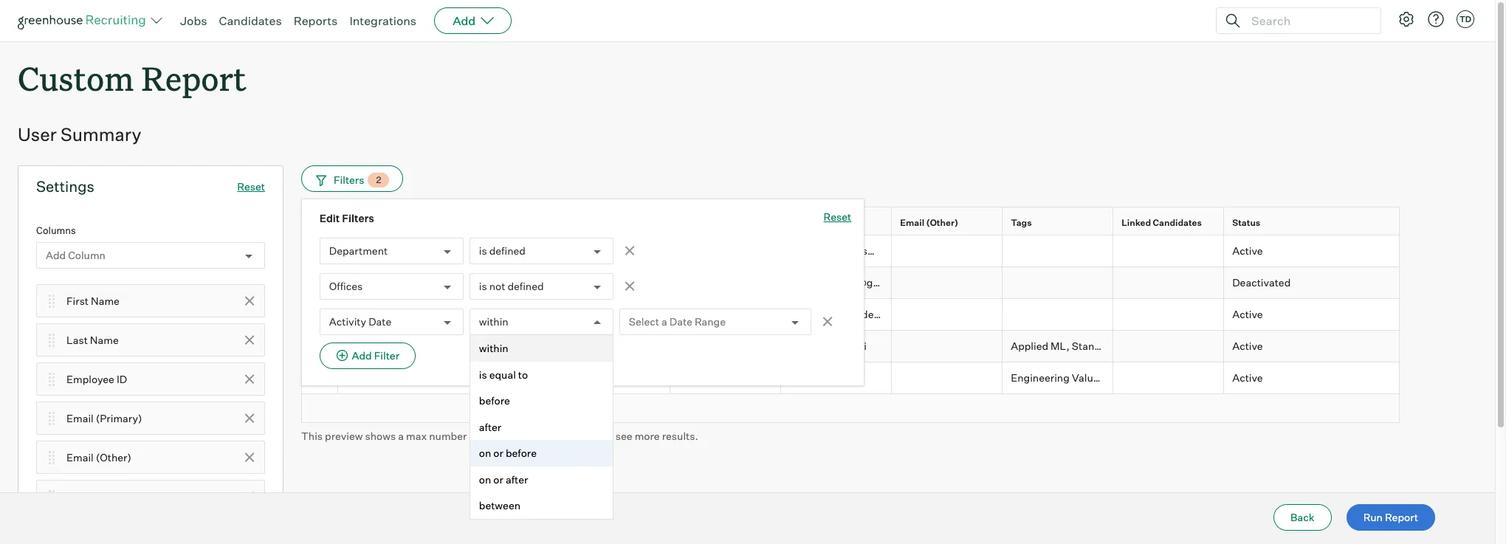 Task type: describe. For each thing, give the bounding box(es) containing it.
columns
[[36, 225, 76, 236]]

on for on or before
[[479, 447, 491, 459]]

back button
[[1274, 504, 1332, 531]]

&
[[1107, 371, 1114, 384]]

1 vertical spatial filters
[[342, 212, 374, 225]]

meg.adams@adept.ai
[[789, 308, 896, 321]]

row group containing 1
[[301, 236, 1506, 394]]

column
[[68, 249, 106, 262]]

add column
[[46, 249, 106, 262]]

back
[[1291, 511, 1315, 523]]

0 vertical spatial screen,
[[1119, 340, 1156, 352]]

1 vertical spatial screen,
[[1329, 371, 1366, 384]]

megadams40@gmail.com
[[789, 276, 917, 289]]

of
[[469, 429, 478, 442]]

engineering
[[1011, 371, 1070, 384]]

product
[[1116, 371, 1155, 384]]

1 vertical spatial defined
[[508, 280, 544, 293]]

0 vertical spatial run
[[531, 429, 551, 442]]

1 cell
[[301, 236, 338, 267]]

arévalo
[[598, 371, 635, 384]]

0 horizontal spatial a
[[398, 429, 404, 442]]

3 cell
[[301, 299, 338, 331]]

row containing 2
[[301, 267, 1400, 299]]

email (other) inside column header
[[900, 217, 958, 228]]

filter image
[[314, 174, 326, 186]]

rohan@adept.ai
[[789, 340, 867, 352]]

d
[[1499, 371, 1506, 384]]

tags column header
[[1003, 208, 1116, 239]]

0 vertical spatial defined
[[489, 245, 526, 257]]

0 horizontal spatial first name
[[66, 294, 120, 307]]

deactivated
[[1232, 276, 1291, 289]]

on or after
[[479, 473, 528, 486]]

reset for settings
[[237, 180, 265, 193]]

end
[[1221, 371, 1240, 384]]

select a date range
[[629, 316, 726, 328]]

this preview shows a max number of 5 records. run the report to see more results.
[[301, 429, 698, 442]]

user summary
[[18, 123, 141, 146]]

jobs
[[180, 13, 207, 28]]

records.
[[489, 429, 529, 442]]

0 horizontal spatial tags
[[66, 490, 90, 503]]

add filter
[[352, 349, 399, 362]]

0 horizontal spatial (primary)
[[96, 412, 142, 424]]

iñigo cell
[[338, 362, 560, 394]]

2 horizontal spatial swe
[[1434, 371, 1458, 384]]

reports
[[294, 13, 338, 28]]

1 vertical spatial before
[[506, 447, 537, 459]]

employee
[[66, 373, 114, 385]]

email (primary) column header
[[781, 208, 895, 239]]

settings
[[36, 177, 94, 196]]

0 horizontal spatial swe
[[1158, 340, 1182, 352]]

beitia
[[568, 371, 596, 384]]

2 inside the 2 cell
[[316, 276, 322, 289]]

custom report
[[18, 56, 246, 100]]

1 horizontal spatial standard
[[1282, 371, 1327, 384]]

summary
[[61, 123, 141, 146]]

4
[[316, 340, 323, 352]]

1 horizontal spatial after
[[506, 473, 528, 486]]

see
[[616, 429, 632, 442]]

0 vertical spatial before
[[479, 394, 510, 407]]

add button
[[434, 7, 512, 34]]

last name
[[66, 333, 119, 346]]

td
[[1460, 14, 1472, 24]]

employee id
[[66, 373, 127, 385]]

ml,
[[1051, 340, 1070, 352]]

is defined
[[479, 245, 526, 257]]

1 within from the top
[[479, 316, 508, 328]]

email (primary) inside column header
[[789, 217, 858, 228]]

active for rohan@adept.ai
[[1232, 340, 1263, 352]]

1 vertical spatial to
[[603, 429, 613, 442]]

on or before
[[479, 447, 537, 459]]

td button
[[1454, 7, 1477, 31]]

4 cell
[[301, 331, 338, 362]]

margaret
[[346, 276, 391, 289]]

preview
[[325, 429, 363, 442]]

5
[[481, 429, 487, 442]]

Search text field
[[1248, 10, 1367, 31]]

system
[[1460, 371, 1497, 384]]

coding
[[1184, 340, 1219, 352]]

is not defined
[[479, 280, 544, 293]]

row containing 4
[[301, 331, 1400, 362]]

linked candidates
[[1122, 217, 1202, 228]]

filter
[[374, 349, 399, 362]]

1
[[317, 245, 321, 257]]

configure image
[[1398, 10, 1415, 28]]

3
[[316, 308, 322, 321]]

front
[[1192, 371, 1218, 384]]

2 coding, from the left
[[1394, 371, 1432, 384]]

edit
[[320, 212, 340, 225]]

add filter button
[[320, 343, 416, 369]]

1 horizontal spatial swe
[[1369, 371, 1392, 384]]

is for is not defined
[[479, 280, 487, 293]]

not
[[489, 280, 505, 293]]

report for custom report
[[141, 56, 246, 100]]

integrations link
[[349, 13, 417, 28]]

row containing iñigo
[[301, 362, 1506, 394]]

activity
[[329, 316, 366, 328]]

reports link
[[294, 13, 338, 28]]

first name inside row
[[346, 217, 394, 228]]

run report button
[[1346, 504, 1435, 531]]

1 vertical spatial email (primary)
[[66, 412, 142, 424]]

results.
[[662, 429, 698, 442]]

linked candidates column header
[[1113, 208, 1227, 239]]

0 vertical spatial candidates
[[219, 13, 282, 28]]

status
[[1232, 217, 1260, 228]]

iñigo
[[346, 371, 370, 384]]

4 active from the top
[[1232, 371, 1263, 384]]

rohan
[[346, 340, 378, 352]]

is equal to
[[479, 368, 528, 381]]

or for after
[[493, 473, 503, 486]]

department
[[329, 245, 388, 257]]

linked
[[1122, 217, 1151, 228]]

integrations
[[349, 13, 417, 28]]

0 vertical spatial standard
[[1072, 340, 1117, 352]]

2 vertical spatial name
[[90, 333, 119, 346]]



Task type: vqa. For each thing, say whether or not it's contained in the screenshot.
'user summary'
yes



Task type: locate. For each thing, give the bounding box(es) containing it.
report for run report
[[1385, 511, 1418, 523]]

1 horizontal spatial first
[[346, 217, 366, 228]]

david
[[346, 245, 374, 257]]

name right last
[[90, 333, 119, 346]]

edit filters
[[320, 212, 374, 225]]

1 horizontal spatial report
[[1385, 511, 1418, 523]]

1 vertical spatial standard
[[1282, 371, 1327, 384]]

0 vertical spatial name
[[368, 217, 394, 228]]

1 is from the top
[[479, 245, 487, 257]]

or up between
[[493, 473, 503, 486]]

reset up david.abrahams@adept.ai
[[824, 211, 851, 223]]

1 vertical spatial adams
[[568, 308, 602, 321]]

adams left select
[[568, 308, 602, 321]]

run right 'back'
[[1363, 511, 1383, 523]]

active for meg.adams@adept.ai
[[1232, 308, 1263, 321]]

between
[[479, 499, 521, 512]]

id
[[117, 373, 127, 385]]

row containing 1
[[301, 236, 1400, 267]]

1 or from the top
[[493, 447, 503, 459]]

0 horizontal spatial date
[[369, 316, 392, 328]]

is up the 'is not defined'
[[479, 245, 487, 257]]

0 vertical spatial first name
[[346, 217, 394, 228]]

equal
[[489, 368, 516, 381]]

email (primary) up david.abrahams@adept.ai
[[789, 217, 858, 228]]

first inside row
[[346, 217, 366, 228]]

1 vertical spatial reset link
[[824, 210, 851, 226]]

row
[[301, 207, 1400, 239], [301, 236, 1400, 267], [301, 267, 1400, 299], [301, 299, 1400, 331], [301, 331, 1400, 362], [301, 362, 1506, 394]]

report inside button
[[1385, 511, 1418, 523]]

is
[[479, 245, 487, 257], [479, 280, 487, 293], [479, 368, 487, 381]]

(primary) inside column header
[[815, 217, 858, 228]]

0 horizontal spatial to
[[518, 368, 528, 381]]

1 date from the left
[[369, 316, 392, 328]]

2 vertical spatial add
[[352, 349, 372, 362]]

a right select
[[661, 316, 667, 328]]

1 horizontal spatial a
[[661, 316, 667, 328]]

jobs link
[[180, 13, 207, 28]]

coding, left system
[[1394, 371, 1432, 384]]

1 coding, from the left
[[1242, 371, 1280, 384]]

candidates right jobs link
[[219, 13, 282, 28]]

0 horizontal spatial reset link
[[237, 180, 265, 193]]

on
[[479, 447, 491, 459], [479, 473, 491, 486]]

standard
[[1072, 340, 1117, 352], [1282, 371, 1327, 384]]

add for add filter
[[352, 349, 372, 362]]

row containing first name
[[301, 207, 1400, 239]]

0 vertical spatial is
[[479, 245, 487, 257]]

within up equal
[[479, 342, 508, 355]]

1 vertical spatial name
[[91, 294, 120, 307]]

greenhouse recruiting image
[[18, 12, 151, 30]]

(other) inside column header
[[926, 217, 958, 228]]

defined
[[489, 245, 526, 257], [508, 280, 544, 293]]

3 row from the top
[[301, 267, 1400, 299]]

td button
[[1457, 10, 1474, 28]]

0 vertical spatial after
[[479, 421, 501, 433]]

1 vertical spatial first name
[[66, 294, 120, 307]]

report
[[571, 429, 601, 442]]

0 vertical spatial filters
[[334, 173, 364, 186]]

reset link left 'filter' image
[[237, 180, 265, 193]]

the
[[553, 429, 569, 442]]

0 vertical spatial reset link
[[237, 180, 265, 193]]

0 horizontal spatial first
[[66, 294, 89, 307]]

filters right edit
[[342, 212, 374, 225]]

1 adams from the top
[[568, 276, 602, 289]]

email (other)
[[900, 217, 958, 228], [66, 451, 131, 463]]

0 vertical spatial to
[[518, 368, 528, 381]]

adams for megadams40@gmail.com
[[568, 276, 602, 289]]

1 vertical spatial tags
[[66, 490, 90, 503]]

0 horizontal spatial (other)
[[96, 451, 131, 463]]

0 vertical spatial (other)
[[926, 217, 958, 228]]

1 horizontal spatial run
[[1363, 511, 1383, 523]]

(other)
[[926, 217, 958, 228], [96, 451, 131, 463]]

table
[[301, 207, 1506, 423]]

on for on or after
[[479, 473, 491, 486]]

2 on from the top
[[479, 473, 491, 486]]

2 right 'filter' image
[[376, 174, 381, 185]]

shows
[[365, 429, 396, 442]]

1 horizontal spatial date
[[669, 316, 692, 328]]

1 horizontal spatial (primary)
[[815, 217, 858, 228]]

after down on or before
[[506, 473, 528, 486]]

first
[[346, 217, 366, 228], [66, 294, 89, 307]]

tags
[[1011, 217, 1032, 228], [66, 490, 90, 503]]

1 horizontal spatial first name
[[346, 217, 394, 228]]

name up david
[[368, 217, 394, 228]]

1 vertical spatial email (other)
[[66, 451, 131, 463]]

is for is defined
[[479, 245, 487, 257]]

reset link
[[237, 180, 265, 193], [824, 210, 851, 226]]

before down equal
[[479, 394, 510, 407]]

2 row from the top
[[301, 236, 1400, 267]]

2
[[376, 174, 381, 185], [316, 276, 322, 289]]

1 horizontal spatial reset link
[[824, 210, 851, 226]]

a
[[661, 316, 667, 328], [398, 429, 404, 442]]

select
[[629, 316, 659, 328]]

first name
[[346, 217, 394, 228], [66, 294, 120, 307]]

3 is from the top
[[479, 368, 487, 381]]

email (primary)
[[789, 217, 858, 228], [66, 412, 142, 424]]

1 horizontal spatial (other)
[[926, 217, 958, 228]]

applied ml, standard screen, swe coding
[[1011, 340, 1219, 352]]

offices
[[329, 280, 363, 293]]

2 cell
[[301, 267, 338, 299]]

0 horizontal spatial coding,
[[1242, 371, 1280, 384]]

run inside run report button
[[1363, 511, 1383, 523]]

1 vertical spatial report
[[1385, 511, 1418, 523]]

2 left offices
[[316, 276, 322, 289]]

1 horizontal spatial 2
[[376, 174, 381, 185]]

reset link for edit filters
[[824, 210, 851, 226]]

1 horizontal spatial to
[[603, 429, 613, 442]]

applied
[[1011, 340, 1048, 352]]

column header
[[670, 208, 781, 235]]

3 active from the top
[[1232, 340, 1263, 352]]

tags inside "column header"
[[1011, 217, 1032, 228]]

values
[[1072, 371, 1104, 384]]

last
[[66, 333, 88, 346]]

1 vertical spatial run
[[1363, 511, 1383, 523]]

0 vertical spatial adams
[[568, 276, 602, 289]]

date right meg
[[369, 316, 392, 328]]

sense,
[[1157, 371, 1190, 384]]

reset link for settings
[[237, 180, 265, 193]]

to left 'see'
[[603, 429, 613, 442]]

adams down abrahams
[[568, 276, 602, 289]]

2 or from the top
[[493, 473, 503, 486]]

0 vertical spatial or
[[493, 447, 503, 459]]

run report
[[1363, 511, 1418, 523]]

defined up the 'is not defined'
[[489, 245, 526, 257]]

more
[[635, 429, 660, 442]]

1 vertical spatial reset
[[824, 211, 851, 223]]

active right front
[[1232, 371, 1263, 384]]

candidates link
[[219, 13, 282, 28]]

0 vertical spatial add
[[453, 13, 476, 28]]

is left the not
[[479, 280, 487, 293]]

first right edit
[[346, 217, 366, 228]]

1 vertical spatial candidates
[[1153, 217, 1202, 228]]

0 horizontal spatial email (other)
[[66, 451, 131, 463]]

0 vertical spatial first
[[346, 217, 366, 228]]

this
[[301, 429, 323, 442]]

max
[[406, 429, 427, 442]]

1 vertical spatial 2
[[316, 276, 322, 289]]

0 horizontal spatial 2
[[316, 276, 322, 289]]

(primary)
[[815, 217, 858, 228], [96, 412, 142, 424]]

name up "last name"
[[91, 294, 120, 307]]

2 is from the top
[[479, 280, 487, 293]]

2 adams from the top
[[568, 308, 602, 321]]

abrahams
[[568, 245, 618, 257]]

1 horizontal spatial email (primary)
[[789, 217, 858, 228]]

1 horizontal spatial email (other)
[[900, 217, 958, 228]]

2 active from the top
[[1232, 308, 1263, 321]]

defined right the not
[[508, 280, 544, 293]]

david.abrahams@adept.ai
[[789, 245, 917, 257]]

cell
[[670, 236, 781, 267], [892, 236, 1003, 267], [1003, 236, 1113, 267], [1113, 236, 1224, 267], [670, 267, 781, 299], [892, 267, 1003, 299], [1003, 267, 1113, 299], [1113, 267, 1224, 299], [670, 299, 781, 331], [892, 299, 1003, 331], [1003, 299, 1113, 331], [1113, 299, 1224, 331], [560, 331, 670, 362], [670, 331, 781, 362], [892, 331, 1003, 362], [1113, 331, 1224, 362], [301, 362, 338, 394], [670, 362, 781, 394], [781, 362, 892, 394], [892, 362, 1003, 394], [1113, 362, 1224, 394]]

add for add column
[[46, 249, 66, 262]]

add inside button
[[352, 349, 372, 362]]

add inside popup button
[[453, 13, 476, 28]]

date left range
[[669, 316, 692, 328]]

to right equal
[[518, 368, 528, 381]]

1 vertical spatial first
[[66, 294, 89, 307]]

active for david.abrahams@adept.ai
[[1232, 245, 1263, 257]]

first name up "last name"
[[66, 294, 120, 307]]

or
[[493, 447, 503, 459], [493, 473, 503, 486]]

a left max
[[398, 429, 404, 442]]

1 vertical spatial within
[[479, 342, 508, 355]]

1 row from the top
[[301, 207, 1400, 239]]

swe
[[1158, 340, 1182, 352], [1369, 371, 1392, 384], [1434, 371, 1458, 384]]

0 horizontal spatial run
[[531, 429, 551, 442]]

active down "deactivated"
[[1232, 308, 1263, 321]]

2 vertical spatial is
[[479, 368, 487, 381]]

coding, right end
[[1242, 371, 1280, 384]]

0 vertical spatial reset
[[237, 180, 265, 193]]

on down 5
[[479, 447, 491, 459]]

after
[[479, 421, 501, 433], [506, 473, 528, 486]]

is for is equal to
[[479, 368, 487, 381]]

add for add
[[453, 13, 476, 28]]

candidates right linked at the top right of the page
[[1153, 217, 1202, 228]]

(primary) down id
[[96, 412, 142, 424]]

coding,
[[1242, 371, 1280, 384], [1394, 371, 1432, 384]]

reset for edit filters
[[824, 211, 851, 223]]

adams for meg.adams@adept.ai
[[568, 308, 602, 321]]

2 date from the left
[[669, 316, 692, 328]]

is left equal
[[479, 368, 487, 381]]

engineering values & product sense, front end coding, standard screen, swe coding, swe system d
[[1011, 371, 1506, 384]]

or down this preview shows a max number of 5 records. run the report to see more results.
[[493, 447, 503, 459]]

1 vertical spatial is
[[479, 280, 487, 293]]

name inside row
[[368, 217, 394, 228]]

0 vertical spatial a
[[661, 316, 667, 328]]

0 horizontal spatial reset
[[237, 180, 265, 193]]

user
[[18, 123, 57, 146]]

to
[[518, 368, 528, 381], [603, 429, 613, 442]]

1 vertical spatial after
[[506, 473, 528, 486]]

first name up david
[[346, 217, 394, 228]]

beitia arévalo
[[568, 371, 635, 384]]

0 vertical spatial 2
[[376, 174, 381, 185]]

1 horizontal spatial tags
[[1011, 217, 1032, 228]]

run left the
[[531, 429, 551, 442]]

2 within from the top
[[479, 342, 508, 355]]

reset
[[237, 180, 265, 193], [824, 211, 851, 223]]

after right 'of'
[[479, 421, 501, 433]]

0 vertical spatial email (other)
[[900, 217, 958, 228]]

screen,
[[1119, 340, 1156, 352], [1329, 371, 1366, 384]]

active up engineering values & product sense, front end coding, standard screen, swe coding, swe system d
[[1232, 340, 1263, 352]]

adams
[[568, 276, 602, 289], [568, 308, 602, 321]]

1 horizontal spatial reset
[[824, 211, 851, 223]]

on up between
[[479, 473, 491, 486]]

1 horizontal spatial add
[[352, 349, 372, 362]]

0 horizontal spatial standard
[[1072, 340, 1117, 352]]

1 vertical spatial on
[[479, 473, 491, 486]]

within down the not
[[479, 316, 508, 328]]

0 vertical spatial within
[[479, 316, 508, 328]]

1 vertical spatial add
[[46, 249, 66, 262]]

email (other) column header
[[892, 208, 1006, 239]]

1 active from the top
[[1232, 245, 1263, 257]]

5 row from the top
[[301, 331, 1400, 362]]

0 vertical spatial tags
[[1011, 217, 1032, 228]]

table containing 1
[[301, 207, 1506, 423]]

6 row from the top
[[301, 362, 1506, 394]]

meg
[[346, 308, 368, 321]]

0 vertical spatial email (primary)
[[789, 217, 858, 228]]

1 vertical spatial (other)
[[96, 451, 131, 463]]

candidates inside linked candidates column header
[[1153, 217, 1202, 228]]

1 on from the top
[[479, 447, 491, 459]]

row containing 3
[[301, 299, 1400, 331]]

custom
[[18, 56, 134, 100]]

1 horizontal spatial screen,
[[1329, 371, 1366, 384]]

0 horizontal spatial add
[[46, 249, 66, 262]]

0 horizontal spatial screen,
[[1119, 340, 1156, 352]]

reset left 'filter' image
[[237, 180, 265, 193]]

0 vertical spatial (primary)
[[815, 217, 858, 228]]

date
[[369, 316, 392, 328], [669, 316, 692, 328]]

reset link up david.abrahams@adept.ai
[[824, 210, 851, 226]]

activity date
[[329, 316, 392, 328]]

0 vertical spatial on
[[479, 447, 491, 459]]

1 horizontal spatial candidates
[[1153, 217, 1202, 228]]

2 horizontal spatial add
[[453, 13, 476, 28]]

active down the status
[[1232, 245, 1263, 257]]

0 horizontal spatial email (primary)
[[66, 412, 142, 424]]

1 horizontal spatial coding,
[[1394, 371, 1432, 384]]

(primary) up david.abrahams@adept.ai
[[815, 217, 858, 228]]

0 horizontal spatial candidates
[[219, 13, 282, 28]]

0 horizontal spatial after
[[479, 421, 501, 433]]

4 row from the top
[[301, 299, 1400, 331]]

candidates
[[219, 13, 282, 28], [1153, 217, 1202, 228]]

row group
[[301, 236, 1506, 394]]

before down the records.
[[506, 447, 537, 459]]

range
[[695, 316, 726, 328]]

email (primary) down 'employee id'
[[66, 412, 142, 424]]

active
[[1232, 245, 1263, 257], [1232, 308, 1263, 321], [1232, 340, 1263, 352], [1232, 371, 1263, 384]]

filters right 'filter' image
[[334, 173, 364, 186]]

email
[[789, 217, 814, 228], [900, 217, 924, 228], [66, 412, 94, 424], [66, 451, 94, 463]]

1 vertical spatial (primary)
[[96, 412, 142, 424]]

first up last
[[66, 294, 89, 307]]

number
[[429, 429, 467, 442]]

1 vertical spatial or
[[493, 473, 503, 486]]

or for before
[[493, 447, 503, 459]]



